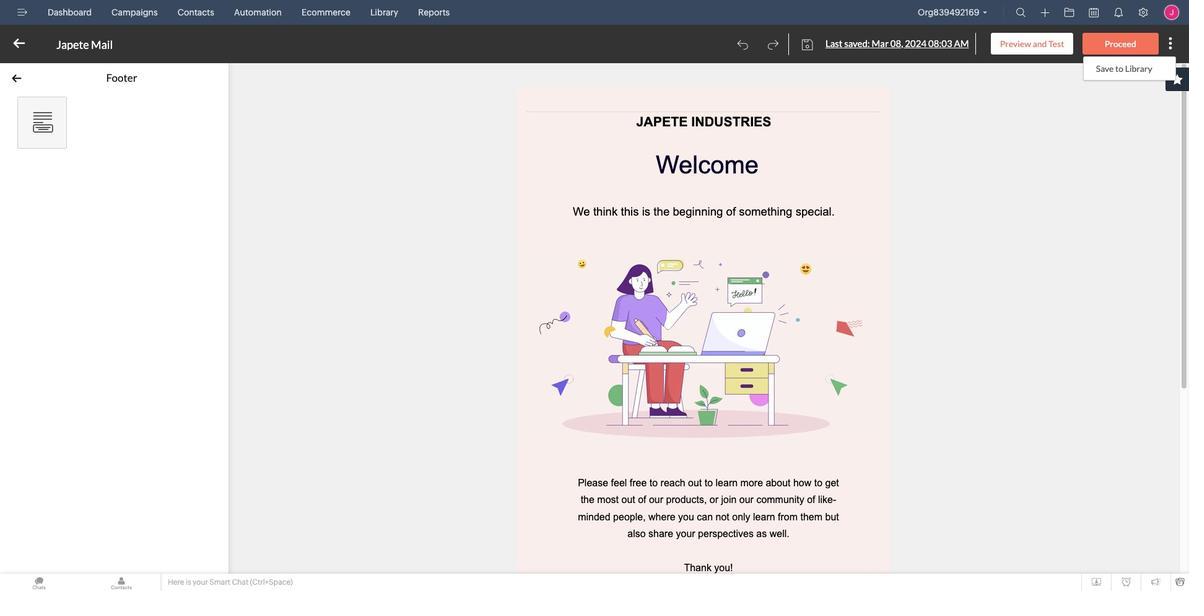 Task type: vqa. For each thing, say whether or not it's contained in the screenshot.
Dashboard
yes



Task type: locate. For each thing, give the bounding box(es) containing it.
is
[[186, 578, 191, 587]]

here
[[168, 578, 184, 587]]

contacts image
[[82, 574, 160, 591]]

dashboard
[[48, 7, 92, 17]]

automation
[[234, 7, 282, 17]]

automation link
[[229, 0, 287, 25]]

chat
[[232, 578, 249, 587]]

calendar image
[[1090, 7, 1099, 17]]

search image
[[1016, 7, 1026, 17]]

(ctrl+space)
[[250, 578, 293, 587]]

ecommerce
[[302, 7, 351, 17]]

folder image
[[1065, 7, 1075, 17]]

library link
[[365, 0, 403, 25]]



Task type: describe. For each thing, give the bounding box(es) containing it.
reports link
[[413, 0, 455, 25]]

campaigns link
[[107, 0, 163, 25]]

org839492169
[[918, 7, 980, 17]]

your
[[193, 578, 208, 587]]

library
[[370, 7, 398, 17]]

ecommerce link
[[297, 0, 356, 25]]

here is your smart chat (ctrl+space)
[[168, 578, 293, 587]]

configure settings image
[[1139, 7, 1149, 17]]

quick actions image
[[1041, 8, 1050, 17]]

contacts link
[[173, 0, 219, 25]]

reports
[[418, 7, 450, 17]]

notifications image
[[1114, 7, 1124, 17]]

smart
[[210, 578, 230, 587]]

chats image
[[0, 574, 78, 591]]

contacts
[[178, 7, 214, 17]]

dashboard link
[[43, 0, 97, 25]]

campaigns
[[112, 7, 158, 17]]



